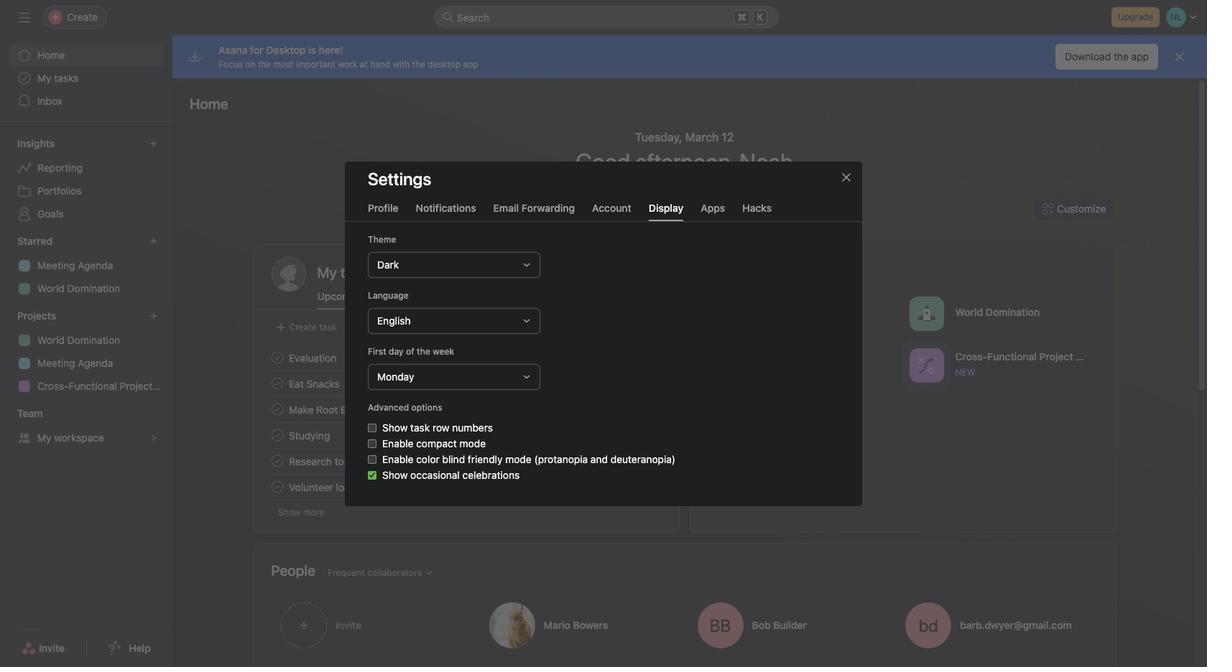 Task type: locate. For each thing, give the bounding box(es) containing it.
add profile photo image
[[271, 257, 306, 292]]

mark complete image
[[268, 349, 286, 366], [268, 375, 286, 392], [268, 401, 286, 418], [268, 453, 286, 470]]

mark complete image up mark complete checkbox
[[268, 427, 286, 444]]

1 vertical spatial mark complete image
[[268, 479, 286, 496]]

2 mark complete image from the top
[[268, 375, 286, 392]]

None checkbox
[[368, 424, 377, 432], [368, 439, 377, 448], [368, 455, 377, 464], [368, 471, 377, 480], [368, 424, 377, 432], [368, 439, 377, 448], [368, 455, 377, 464], [368, 471, 377, 480]]

line_and_symbols image
[[918, 357, 935, 374]]

1 mark complete image from the top
[[268, 349, 286, 366]]

3 mark complete checkbox from the top
[[268, 401, 286, 418]]

2 mark complete checkbox from the top
[[268, 375, 286, 392]]

3 mark complete image from the top
[[268, 401, 286, 418]]

4 mark complete checkbox from the top
[[268, 427, 286, 444]]

0 vertical spatial mark complete image
[[268, 427, 286, 444]]

Mark complete checkbox
[[268, 453, 286, 470]]

Mark complete checkbox
[[268, 349, 286, 366], [268, 375, 286, 392], [268, 401, 286, 418], [268, 427, 286, 444], [268, 479, 286, 496]]

hide sidebar image
[[19, 11, 30, 23]]

dismiss image
[[1174, 51, 1186, 63]]

1 mark complete image from the top
[[268, 427, 286, 444]]

4 mark complete image from the top
[[268, 453, 286, 470]]

close image
[[841, 171, 852, 183]]

mark complete image
[[268, 427, 286, 444], [268, 479, 286, 496]]

mark complete image down mark complete checkbox
[[268, 479, 286, 496]]

global element
[[0, 35, 172, 121]]

mark complete image for second mark complete option from the top of the page
[[268, 375, 286, 392]]

teams element
[[0, 401, 172, 453]]

mark complete image for 5th mark complete option from the bottom
[[268, 349, 286, 366]]



Task type: vqa. For each thing, say whether or not it's contained in the screenshot.
3rd MARK COMPLETE option's Mark complete image
yes



Task type: describe. For each thing, give the bounding box(es) containing it.
starred element
[[0, 228, 172, 303]]

5 mark complete checkbox from the top
[[268, 479, 286, 496]]

projects element
[[0, 303, 172, 401]]

mark complete image for 3rd mark complete option from the top
[[268, 401, 286, 418]]

prominent image
[[443, 11, 454, 23]]

1 mark complete checkbox from the top
[[268, 349, 286, 366]]

rocket image
[[918, 305, 935, 322]]

insights element
[[0, 131, 172, 228]]

2 mark complete image from the top
[[268, 479, 286, 496]]

mark complete image for mark complete checkbox
[[268, 453, 286, 470]]



